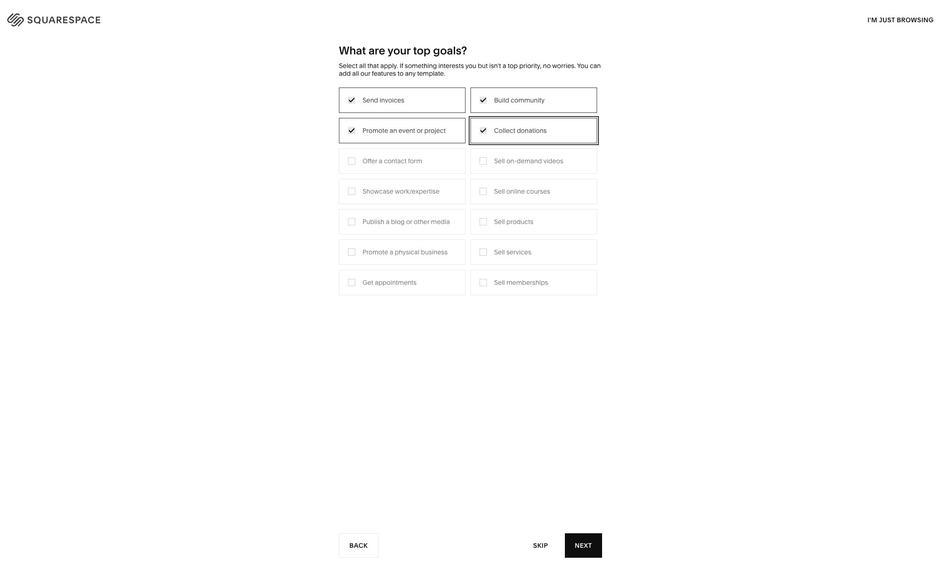 Task type: describe. For each thing, give the bounding box(es) containing it.
non-
[[313, 167, 328, 175]]

sell for sell memberships
[[494, 279, 505, 287]]

media & podcasts link
[[366, 153, 429, 162]]

form
[[408, 157, 422, 165]]

real estate & properties
[[366, 194, 437, 202]]

fitness link
[[462, 153, 493, 162]]

but
[[478, 62, 488, 70]]

skip
[[534, 542, 548, 550]]

project
[[425, 127, 446, 135]]

community
[[511, 96, 545, 104]]

build
[[494, 96, 510, 104]]

back
[[350, 542, 368, 550]]

community
[[271, 167, 305, 175]]

any
[[405, 69, 416, 78]]

all left that
[[359, 62, 366, 70]]

isn't
[[490, 62, 501, 70]]

contact
[[384, 157, 407, 165]]

goals?
[[433, 44, 467, 57]]

sell for sell on-demand videos
[[494, 157, 505, 165]]

events
[[366, 167, 386, 175]]

interests
[[439, 62, 464, 70]]

back button
[[339, 534, 379, 559]]

priority,
[[520, 62, 542, 70]]

i'm just browsing
[[868, 16, 934, 24]]

home
[[462, 126, 481, 134]]

add
[[339, 69, 351, 78]]

sell memberships
[[494, 279, 549, 287]]

podcasts
[[392, 153, 420, 162]]

community & non-profits
[[271, 167, 346, 175]]

a for offer a contact form
[[379, 157, 383, 165]]

other
[[414, 218, 430, 226]]

courses
[[527, 187, 551, 196]]

offer a contact form
[[363, 157, 422, 165]]

sell services
[[494, 248, 532, 256]]

next button
[[565, 534, 603, 559]]

collect
[[494, 127, 516, 135]]

restaurants
[[366, 140, 402, 148]]

sell online courses
[[494, 187, 551, 196]]

travel link
[[366, 126, 393, 134]]

media
[[431, 218, 450, 226]]

what are your top goals? select all that apply. if something interests you but isn't a top priority, no worries. you can add all our features to any template.
[[339, 44, 601, 78]]

a for publish a blog or other media
[[386, 218, 390, 226]]

browsing
[[898, 16, 934, 24]]

0 horizontal spatial top
[[413, 44, 431, 57]]

i'm just browsing link
[[868, 7, 934, 32]]

sell on-demand videos
[[494, 157, 564, 165]]

physical
[[395, 248, 420, 256]]

if
[[400, 62, 404, 70]]

travel
[[366, 126, 384, 134]]

worries.
[[553, 62, 576, 70]]

& for decor
[[482, 126, 486, 134]]

all left the our
[[352, 69, 359, 78]]

sell for sell services
[[494, 248, 505, 256]]

apply.
[[381, 62, 398, 70]]

template.
[[417, 69, 446, 78]]

community & non-profits link
[[271, 167, 355, 175]]

& right estate at the left top of the page
[[401, 194, 405, 202]]

a for promote a physical business
[[390, 248, 394, 256]]

promote for promote an event or project
[[363, 127, 388, 135]]

or for event
[[417, 127, 423, 135]]

get appointments
[[363, 279, 417, 287]]

showcase work/expertise
[[363, 187, 440, 196]]

animals
[[489, 140, 514, 148]]

or for blog
[[406, 218, 413, 226]]

& for non-
[[307, 167, 311, 175]]

showcase
[[363, 187, 394, 196]]

nature & animals link
[[462, 140, 523, 148]]

promote for promote a physical business
[[363, 248, 388, 256]]

sell for sell products
[[494, 218, 505, 226]]



Task type: locate. For each thing, give the bounding box(es) containing it.
0 vertical spatial promote
[[363, 127, 388, 135]]

home & decor link
[[462, 126, 515, 134]]

top up something
[[413, 44, 431, 57]]

promote an event or project
[[363, 127, 446, 135]]

skip button
[[524, 534, 558, 559]]

something
[[405, 62, 437, 70]]

your
[[388, 44, 411, 57]]

a left blog
[[386, 218, 390, 226]]

& left 'non-' in the left top of the page
[[307, 167, 311, 175]]

estate
[[381, 194, 399, 202]]

select
[[339, 62, 358, 70]]

profits
[[328, 167, 346, 175]]

invoices
[[380, 96, 405, 104]]

all
[[359, 62, 366, 70], [352, 69, 359, 78]]

decor
[[488, 126, 506, 134]]

1 horizontal spatial top
[[508, 62, 518, 70]]

our
[[361, 69, 371, 78]]

can
[[590, 62, 601, 70]]

sell left products
[[494, 218, 505, 226]]

no
[[543, 62, 551, 70]]

publish
[[363, 218, 385, 226]]

1 sell from the top
[[494, 157, 505, 165]]

sell left memberships
[[494, 279, 505, 287]]

squarespace logo image
[[18, 11, 119, 25]]

you
[[466, 62, 477, 70]]

media
[[366, 153, 385, 162]]

top
[[413, 44, 431, 57], [508, 62, 518, 70]]

an
[[390, 127, 397, 135]]

collect donations
[[494, 127, 547, 135]]

donations
[[517, 127, 547, 135]]

what
[[339, 44, 366, 57]]

1 vertical spatial top
[[508, 62, 518, 70]]

event
[[399, 127, 415, 135]]

work/expertise
[[395, 187, 440, 196]]

a up events 'link'
[[379, 157, 383, 165]]

promote down the publish
[[363, 248, 388, 256]]

nature
[[462, 140, 482, 148]]

sell left online
[[494, 187, 505, 196]]

nature & animals
[[462, 140, 514, 148]]

products
[[507, 218, 534, 226]]

or right blog
[[406, 218, 413, 226]]

& for podcasts
[[387, 153, 391, 162]]

that
[[368, 62, 379, 70]]

you
[[578, 62, 589, 70]]

0 vertical spatial top
[[413, 44, 431, 57]]

promote a physical business
[[363, 248, 448, 256]]

send
[[363, 96, 378, 104]]

build community
[[494, 96, 545, 104]]

get
[[363, 279, 374, 287]]

fitness
[[462, 153, 483, 162]]

& right home
[[482, 126, 486, 134]]

1 horizontal spatial or
[[417, 127, 423, 135]]

offer
[[363, 157, 378, 165]]

real
[[366, 194, 379, 202]]

features
[[372, 69, 396, 78]]

sell
[[494, 157, 505, 165], [494, 187, 505, 196], [494, 218, 505, 226], [494, 248, 505, 256], [494, 279, 505, 287]]

sell left on- on the right
[[494, 157, 505, 165]]

promote up restaurants
[[363, 127, 388, 135]]

&
[[482, 126, 486, 134], [484, 140, 488, 148], [387, 153, 391, 162], [307, 167, 311, 175], [401, 194, 405, 202]]

top right isn't
[[508, 62, 518, 70]]

promote
[[363, 127, 388, 135], [363, 248, 388, 256]]

are
[[369, 44, 386, 57]]

blog
[[391, 218, 405, 226]]

next
[[575, 542, 593, 550]]

on-
[[507, 157, 517, 165]]

a
[[503, 62, 507, 70], [379, 157, 383, 165], [386, 218, 390, 226], [390, 248, 394, 256]]

sell left services
[[494, 248, 505, 256]]

3 sell from the top
[[494, 218, 505, 226]]

restaurants link
[[366, 140, 411, 148]]

squarespace logo link
[[18, 11, 199, 25]]

sell products
[[494, 218, 534, 226]]

i'm
[[868, 16, 878, 24]]

1 promote from the top
[[363, 127, 388, 135]]

appointments
[[375, 279, 417, 287]]

publish a blog or other media
[[363, 218, 450, 226]]

& for animals
[[484, 140, 488, 148]]

5 sell from the top
[[494, 279, 505, 287]]

sell for sell online courses
[[494, 187, 505, 196]]

1 vertical spatial promote
[[363, 248, 388, 256]]

1 vertical spatial or
[[406, 218, 413, 226]]

events link
[[366, 167, 395, 175]]

0 horizontal spatial or
[[406, 218, 413, 226]]

media & podcasts
[[366, 153, 420, 162]]

memberships
[[507, 279, 549, 287]]

or
[[417, 127, 423, 135], [406, 218, 413, 226]]

4 sell from the top
[[494, 248, 505, 256]]

0 vertical spatial or
[[417, 127, 423, 135]]

& right media
[[387, 153, 391, 162]]

a right isn't
[[503, 62, 507, 70]]

2 promote from the top
[[363, 248, 388, 256]]

2 sell from the top
[[494, 187, 505, 196]]

videos
[[544, 157, 564, 165]]

properties
[[407, 194, 437, 202]]

& right nature at the top
[[484, 140, 488, 148]]

a inside what are your top goals? select all that apply. if something interests you but isn't a top priority, no worries. you can add all our features to any template.
[[503, 62, 507, 70]]

bloom image
[[349, 310, 593, 571]]

just
[[880, 16, 896, 24]]

a left physical at the left
[[390, 248, 394, 256]]

send invoices
[[363, 96, 405, 104]]

demand
[[517, 157, 542, 165]]

business
[[421, 248, 448, 256]]

home & decor
[[462, 126, 506, 134]]

real estate & properties link
[[366, 194, 447, 202]]

or right event
[[417, 127, 423, 135]]

services
[[507, 248, 532, 256]]

to
[[398, 69, 404, 78]]



Task type: vqa. For each thing, say whether or not it's contained in the screenshot.
'Get Started' link
no



